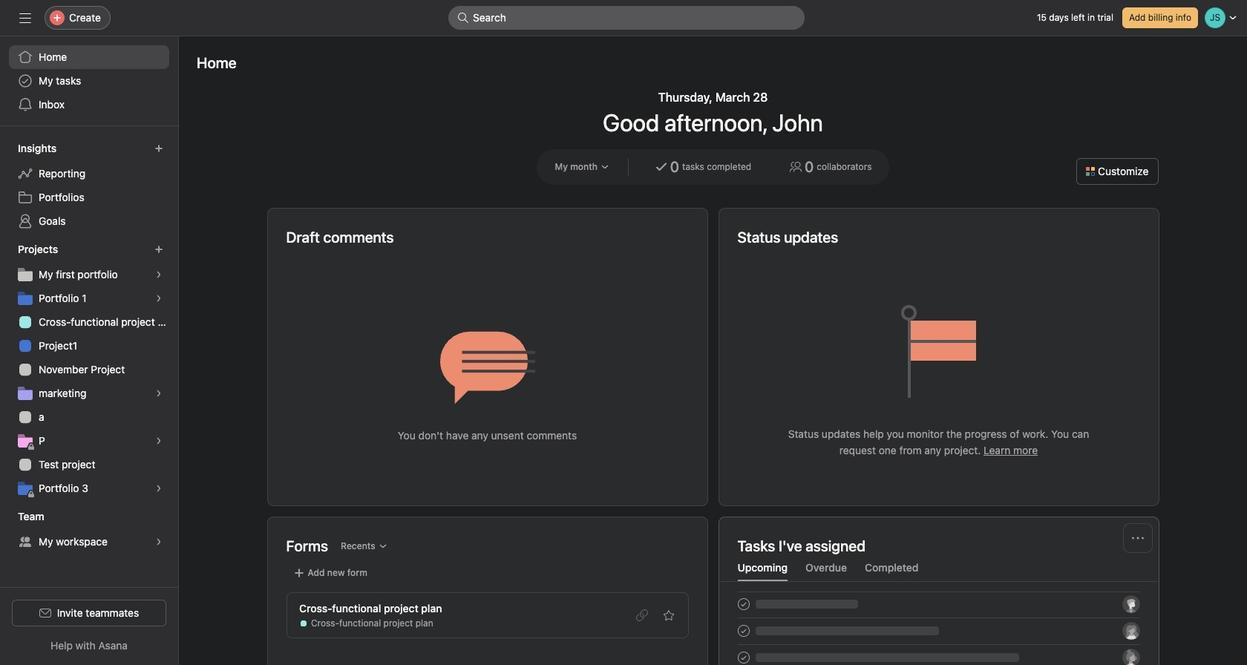 Task type: vqa. For each thing, say whether or not it's contained in the screenshot.
See details, P icon
yes



Task type: locate. For each thing, give the bounding box(es) containing it.
see details, marketing image
[[154, 389, 163, 398]]

new insights image
[[154, 144, 163, 153]]

see details, portfolio 3 image
[[154, 484, 163, 493]]

see details, my first portfolio image
[[154, 270, 163, 279]]

copy form link image
[[636, 610, 648, 622]]

teams element
[[0, 504, 178, 557]]

global element
[[0, 36, 178, 126]]

list box
[[449, 6, 805, 30]]

projects element
[[0, 236, 178, 504]]

hide sidebar image
[[19, 12, 31, 24]]



Task type: describe. For each thing, give the bounding box(es) containing it.
add to favorites image
[[663, 610, 675, 622]]

new project or portfolio image
[[154, 245, 163, 254]]

actions image
[[1132, 533, 1144, 544]]

see details, portfolio 1 image
[[154, 294, 163, 303]]

insights element
[[0, 135, 178, 236]]

see details, my workspace image
[[154, 538, 163, 547]]

prominent image
[[458, 12, 469, 24]]

see details, p image
[[154, 437, 163, 446]]



